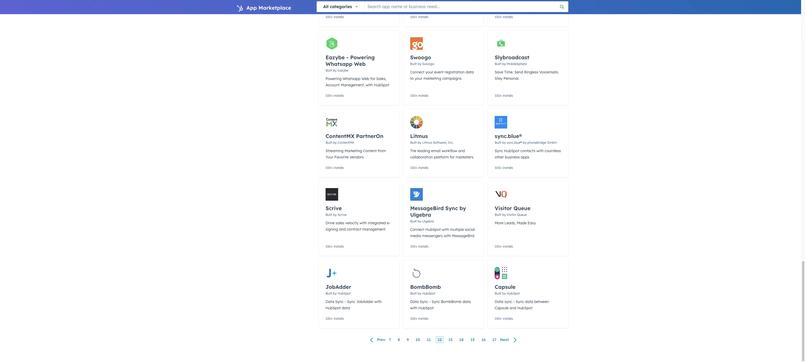 Task type: describe. For each thing, give the bounding box(es) containing it.
1 vertical spatial ulgebra
[[423, 219, 434, 223]]

for inside powering whatsapp web for sales, account management, with hubspot
[[371, 76, 376, 81]]

1 vertical spatial app
[[247, 4, 257, 11]]

+ for bombbomb
[[416, 317, 418, 321]]

visitor queue built by visitor queue
[[495, 205, 531, 217]]

with inside data sync - sync jobadder with hubspot data
[[375, 299, 382, 304]]

sales inside callingly immediately calls your sales team when you get a new lead
[[551, 0, 559, 2]]

the for the smart way to manage your partners & accelerate growth
[[411, 0, 417, 2]]

lead
[[541, 4, 548, 9]]

gmbh
[[548, 141, 557, 145]]

0 vertical spatial visitor
[[495, 205, 512, 211]]

more leads, made easy
[[495, 221, 536, 225]]

prev
[[377, 337, 386, 342]]

marketing
[[345, 149, 362, 153]]

drive
[[326, 221, 335, 225]]

email
[[432, 149, 441, 153]]

0 horizontal spatial your
[[415, 76, 423, 81]]

telefonie
[[333, 0, 348, 2]]

whatsapp inside powering whatsapp web for sales, account management, with hubspot
[[343, 76, 361, 81]]

callingly
[[495, 0, 510, 2]]

100 for sync.blue®
[[495, 166, 500, 170]]

+ for litmus
[[416, 166, 418, 170]]

save time. send ringless voicemails. stay personal.
[[495, 70, 559, 81]]

contentmx partneron built by contentmx
[[326, 133, 384, 145]]

0 vertical spatial ulgebra
[[411, 211, 432, 218]]

litmus built by litmus software, inc.
[[411, 133, 454, 145]]

time.
[[505, 70, 514, 75]]

built inside the bombbomb built by hubspot
[[411, 291, 417, 295]]

your inside streaming marketing content from your favorite vendors
[[326, 155, 334, 160]]

management
[[363, 227, 386, 232]]

15 button
[[469, 336, 477, 343]]

data for bombbomb
[[411, 299, 419, 304]]

e-
[[387, 221, 391, 225]]

installs down &
[[419, 15, 429, 19]]

13
[[449, 337, 453, 342]]

built inside eazybe - powering whatsapp web built by eazybe
[[326, 68, 332, 72]]

made
[[517, 221, 527, 225]]

100 + installs down team
[[495, 15, 513, 19]]

built inside contentmx partneron built by contentmx
[[326, 141, 332, 145]]

- for jobadder
[[345, 299, 346, 304]]

mobilesphere
[[507, 62, 527, 66]]

8 button
[[396, 336, 402, 343]]

built inside jobadder built by hubspot
[[326, 291, 332, 295]]

- for bombbomb
[[429, 299, 431, 304]]

100 + installs for jobadder
[[326, 317, 344, 321]]

17 button
[[491, 336, 499, 343]]

swoogo built by swoogo
[[411, 54, 435, 66]]

1 vertical spatial queue
[[518, 213, 527, 217]]

for inside the leading email workflow and collaboration platform for marketers.
[[450, 155, 455, 160]]

by inside capsule built by hubspot
[[503, 291, 506, 295]]

save
[[495, 70, 504, 75]]

streaming marketing content from your favorite vendors
[[326, 149, 386, 160]]

built inside scrive built by scrive
[[326, 213, 332, 217]]

data inside data sync - sync data between capsule and hubspot
[[525, 299, 534, 304]]

scrive built by scrive
[[326, 205, 347, 217]]

installs for scrive
[[334, 245, 344, 248]]

categories
[[330, 4, 352, 9]]

and inside the leading email workflow and collaboration platform for marketers.
[[459, 149, 465, 153]]

data inside data sync - sync jobadder with hubspot data
[[342, 306, 350, 310]]

inc.
[[448, 141, 454, 145]]

kontaktsynchronisation
[[326, 4, 367, 9]]

marketing
[[424, 76, 442, 81]]

the leading email workflow and collaboration platform for marketers.
[[411, 149, 475, 160]]

+ for eazybe
[[331, 94, 333, 98]]

eazybe - powering whatsapp web built by eazybe
[[326, 54, 375, 72]]

installs for messagebird
[[419, 245, 429, 248]]

installs for visitor
[[503, 245, 513, 248]]

sync inside sync hubspot contacts with countless other business apps
[[495, 149, 503, 153]]

100 + installs for eazybe
[[326, 94, 344, 98]]

get
[[523, 4, 529, 9]]

installs for bombbomb
[[419, 317, 429, 321]]

contacts
[[521, 149, 536, 153]]

all categories
[[324, 4, 352, 9]]

1 vertical spatial sync.blue®
[[507, 141, 522, 145]]

100 for capsule
[[495, 317, 500, 321]]

sync hubspot contacts with countless other business apps
[[495, 149, 561, 160]]

jobadder built by hubspot
[[326, 284, 352, 295]]

0 vertical spatial contentmx
[[326, 133, 355, 139]]

by up media
[[418, 219, 422, 223]]

with inside drive sales velocity with integrated e- signing and contract management
[[360, 221, 367, 225]]

7
[[389, 337, 391, 342]]

sales inside drive sales velocity with integrated e- signing and contract management
[[336, 221, 345, 225]]

leads,
[[505, 221, 516, 225]]

registration
[[445, 70, 465, 75]]

smart
[[418, 0, 428, 2]]

and for scrive
[[339, 227, 346, 232]]

data sync - sync bombbomb data with hubspot
[[411, 299, 471, 310]]

built inside messagebird sync by ulgebra built by ulgebra
[[411, 219, 417, 223]]

team
[[495, 4, 504, 9]]

100 + installs for scrive
[[326, 245, 344, 248]]

100 + installs for bombbomb
[[411, 317, 429, 321]]

0 vertical spatial scrive
[[326, 205, 342, 211]]

social
[[465, 227, 475, 232]]

marketplace
[[259, 4, 291, 11]]

with inside sync hubspot contacts with countless other business apps
[[537, 149, 544, 153]]

hubspot inside sync hubspot contacts with countless other business apps
[[505, 149, 520, 153]]

+ for slybroadcast
[[500, 94, 502, 98]]

by inside contentmx partneron built by contentmx
[[333, 141, 337, 145]]

immediately
[[511, 0, 532, 2]]

10
[[416, 337, 420, 342]]

by inside jobadder built by hubspot
[[333, 291, 337, 295]]

by inside eazybe - powering whatsapp web built by eazybe
[[333, 68, 337, 72]]

15
[[471, 337, 475, 342]]

data for jobadder
[[326, 299, 334, 304]]

powering whatsapp web for sales, account management, with hubspot
[[326, 76, 390, 87]]

capsule inside data sync - sync data between capsule and hubspot
[[495, 306, 509, 310]]

100 for eazybe - powering whatsapp web
[[326, 94, 331, 98]]

by inside slybroadcast built by mobilesphere
[[503, 62, 506, 66]]

0 vertical spatial bombbomb
[[411, 284, 441, 290]]

11
[[427, 337, 431, 342]]

messagebird inside messagebird sync by ulgebra built by ulgebra
[[411, 205, 444, 211]]

integrated
[[368, 221, 386, 225]]

12
[[438, 337, 442, 342]]

built inside slybroadcast built by mobilesphere
[[495, 62, 502, 66]]

+ for contentmx
[[331, 166, 333, 170]]

100 for jobadder
[[326, 317, 331, 321]]

1 vertical spatial visitor
[[507, 213, 517, 217]]

13 button
[[447, 336, 455, 343]]

hubspot inside data sync - sync data between capsule and hubspot
[[518, 306, 533, 310]]

web inside eazybe - powering whatsapp web built by eazybe
[[354, 61, 366, 67]]

installs for litmus
[[419, 166, 429, 170]]

calls
[[533, 0, 541, 2]]

installs for contentmx
[[334, 166, 344, 170]]

all
[[324, 4, 329, 9]]

by inside scrive built by scrive
[[333, 213, 337, 217]]

data inside connect your event registration data to your marketing campaigns.
[[466, 70, 474, 75]]

multiple
[[450, 227, 464, 232]]

by up 'contacts'
[[523, 141, 527, 145]]

messagebird sync by ulgebra built by ulgebra
[[411, 205, 466, 223]]

+ for visitor
[[500, 245, 502, 248]]

by inside the swoogo built by swoogo
[[418, 62, 422, 66]]

100 + installs for swoogo
[[411, 94, 429, 98]]

a
[[530, 4, 532, 9]]

12 button
[[436, 336, 444, 343]]

bombbomb inside the data sync - sync bombbomb data with hubspot
[[441, 299, 462, 304]]

partneron
[[356, 133, 384, 139]]

100 for scrive
[[326, 245, 331, 248]]

hubspot inside data sync - sync jobadder with hubspot data
[[326, 306, 341, 310]]

voicemails.
[[540, 70, 559, 75]]

the smart way to manage your partners & accelerate growth
[[411, 0, 466, 9]]

100 for contentmx partneron
[[326, 166, 331, 170]]

send
[[515, 70, 524, 75]]

connect your event registration data to your marketing campaigns.
[[411, 70, 474, 81]]

personal.
[[504, 76, 520, 81]]

connect hubspot with multiple social media messengers with messagebird
[[411, 227, 475, 238]]

new
[[533, 4, 540, 9]]

built inside sync.blue® built by sync.blue® by phonebridge gmbh
[[495, 141, 502, 145]]

sync.blue® built by sync.blue® by phonebridge gmbh
[[495, 133, 557, 145]]

built inside litmus built by litmus software, inc.
[[411, 141, 417, 145]]

+ for messagebird
[[416, 245, 418, 248]]

content
[[363, 149, 377, 153]]

100 for visitor queue
[[495, 245, 500, 248]]

by inside litmus built by litmus software, inc.
[[418, 141, 422, 145]]

web inside powering whatsapp web for sales, account management, with hubspot
[[362, 76, 370, 81]]

by inside "visitor queue built by visitor queue"
[[503, 213, 506, 217]]

other
[[495, 155, 504, 160]]

to inside connect your event registration data to your marketing campaigns.
[[411, 76, 414, 81]]

7 button
[[387, 336, 393, 343]]

your inside the smart way to manage your partners & accelerate growth
[[458, 0, 466, 2]]

100 + installs for messagebird
[[411, 245, 429, 248]]

installs for sync.blue®
[[503, 166, 513, 170]]

drive sales velocity with integrated e- signing and contract management
[[326, 221, 391, 232]]

you
[[515, 4, 522, 9]]



Task type: vqa. For each thing, say whether or not it's contained in the screenshot.
the bottom AND
yes



Task type: locate. For each thing, give the bounding box(es) containing it.
powering up powering whatsapp web for sales, account management, with hubspot
[[351, 54, 375, 61]]

2 capsule from the top
[[495, 306, 509, 310]]

1 vertical spatial the
[[411, 149, 417, 153]]

1 vertical spatial capsule
[[495, 306, 509, 310]]

and down sync
[[510, 306, 517, 310]]

hubspot up the business
[[505, 149, 520, 153]]

1 vertical spatial whatsapp
[[343, 76, 361, 81]]

your left marketing
[[415, 76, 423, 81]]

0 vertical spatial app
[[349, 0, 356, 2]]

9 button
[[405, 336, 411, 343]]

campaigns.
[[443, 76, 463, 81]]

-
[[347, 54, 349, 61], [345, 299, 346, 304], [429, 299, 431, 304], [514, 299, 515, 304]]

callingly immediately calls your sales team when you get a new lead
[[495, 0, 559, 9]]

capsule inside capsule built by hubspot
[[495, 284, 516, 290]]

1 horizontal spatial jobadder
[[357, 299, 374, 304]]

1 vertical spatial bombbomb
[[441, 299, 462, 304]]

1 vertical spatial connect
[[411, 227, 425, 232]]

by up multiple in the bottom right of the page
[[460, 205, 466, 211]]

capsule built by hubspot
[[495, 284, 520, 295]]

contentmx up marketing
[[338, 141, 354, 145]]

with inside the data sync - sync bombbomb data with hubspot
[[411, 306, 418, 310]]

sales right calls
[[551, 0, 559, 2]]

16 button
[[480, 336, 488, 343]]

100 + installs down collaboration
[[411, 166, 429, 170]]

your down the streaming on the left
[[326, 155, 334, 160]]

favorite
[[335, 155, 349, 160]]

installs down personal.
[[503, 94, 513, 98]]

next button
[[499, 336, 521, 343]]

die telefonie app mit kontaktsynchronisation für hubspot
[[326, 0, 389, 9]]

hubspot inside powering whatsapp web for sales, account management, with hubspot
[[374, 83, 390, 87]]

hubspot right für
[[374, 4, 389, 9]]

100 + installs for visitor
[[495, 245, 513, 248]]

bombbomb
[[411, 284, 441, 290], [441, 299, 462, 304]]

- inside data sync - sync data between capsule and hubspot
[[514, 299, 515, 304]]

app inside die telefonie app mit kontaktsynchronisation für hubspot
[[349, 0, 356, 2]]

0 horizontal spatial jobadder
[[326, 284, 352, 290]]

connect inside connect hubspot with multiple social media messengers with messagebird
[[411, 227, 425, 232]]

100 + installs down data sync - sync jobadder with hubspot data
[[326, 317, 344, 321]]

installs down account
[[334, 94, 344, 98]]

from
[[378, 149, 386, 153]]

installs down marketing
[[419, 94, 429, 98]]

litmus
[[411, 133, 428, 139], [423, 141, 433, 145]]

+ for swoogo
[[416, 94, 418, 98]]

14 button
[[458, 336, 466, 343]]

installs for capsule
[[503, 317, 513, 321]]

0 vertical spatial queue
[[514, 205, 531, 211]]

slybroadcast built by mobilesphere
[[495, 54, 530, 66]]

sync.blue®
[[495, 133, 522, 139], [507, 141, 522, 145]]

swoogo
[[411, 54, 432, 61], [423, 62, 435, 66]]

0 horizontal spatial data
[[326, 299, 334, 304]]

installs down data sync - sync jobadder with hubspot data
[[334, 317, 344, 321]]

the
[[411, 0, 417, 2], [411, 149, 417, 153]]

1 horizontal spatial and
[[459, 149, 465, 153]]

business
[[505, 155, 520, 160]]

100 + installs down marketing
[[411, 94, 429, 98]]

100 for litmus
[[411, 166, 416, 170]]

powering inside powering whatsapp web for sales, account management, with hubspot
[[326, 76, 342, 81]]

hubspot inside capsule built by hubspot
[[507, 291, 520, 295]]

installs down the business
[[503, 166, 513, 170]]

0 horizontal spatial and
[[339, 227, 346, 232]]

partners
[[411, 4, 425, 9]]

data down the bombbomb built by hubspot
[[411, 299, 419, 304]]

1 horizontal spatial your
[[426, 70, 434, 75]]

hubspot up sync
[[507, 291, 520, 295]]

die
[[326, 0, 332, 2]]

0 horizontal spatial your
[[326, 155, 334, 160]]

connect for swoogo
[[411, 70, 425, 75]]

1 horizontal spatial to
[[438, 0, 442, 2]]

0 vertical spatial sync.blue®
[[495, 133, 522, 139]]

1 vertical spatial powering
[[326, 76, 342, 81]]

your
[[458, 0, 466, 2], [326, 155, 334, 160]]

manage
[[443, 0, 457, 2]]

1 horizontal spatial data
[[411, 299, 419, 304]]

built inside "visitor queue built by visitor queue"
[[495, 213, 502, 217]]

easy
[[528, 221, 536, 225]]

100 + installs for capsule
[[495, 317, 513, 321]]

1 horizontal spatial app
[[349, 0, 356, 2]]

installs down signing
[[334, 245, 344, 248]]

0 vertical spatial jobadder
[[326, 284, 352, 290]]

contentmx up the streaming on the left
[[326, 133, 355, 139]]

100 + installs down sync
[[495, 317, 513, 321]]

by up leading
[[418, 141, 422, 145]]

100 + installs down account
[[326, 94, 344, 98]]

data
[[466, 70, 474, 75], [463, 299, 471, 304], [525, 299, 534, 304], [342, 306, 350, 310]]

2 the from the top
[[411, 149, 417, 153]]

100 for swoogo
[[411, 94, 416, 98]]

100 for slybroadcast
[[495, 94, 500, 98]]

1 capsule from the top
[[495, 284, 516, 290]]

0 horizontal spatial powering
[[326, 76, 342, 81]]

+ for jobadder
[[331, 317, 333, 321]]

sync inside data sync - sync data between capsule and hubspot
[[516, 299, 524, 304]]

the inside the smart way to manage your partners & accelerate growth
[[411, 0, 417, 2]]

1 data from the left
[[326, 299, 334, 304]]

1 vertical spatial and
[[339, 227, 346, 232]]

app marketplace
[[247, 4, 291, 11]]

1 connect from the top
[[411, 70, 425, 75]]

by up time.
[[503, 62, 506, 66]]

ringless
[[525, 70, 539, 75]]

100 + installs down other on the top of the page
[[495, 166, 513, 170]]

1 vertical spatial to
[[411, 76, 414, 81]]

pagination navigation
[[319, 336, 569, 343]]

0 vertical spatial to
[[438, 0, 442, 2]]

capsule up sync
[[495, 284, 516, 290]]

workflow
[[442, 149, 458, 153]]

and up marketers.
[[459, 149, 465, 153]]

16
[[482, 337, 486, 342]]

phonebridge
[[528, 141, 547, 145]]

data sync - sync data between capsule and hubspot
[[495, 299, 549, 310]]

hubspot down the bombbomb built by hubspot
[[419, 306, 434, 310]]

1 vertical spatial sales
[[336, 221, 345, 225]]

installs down leads, at right bottom
[[503, 245, 513, 248]]

8
[[398, 337, 400, 342]]

built inside capsule built by hubspot
[[495, 291, 502, 295]]

your up lead
[[542, 0, 550, 2]]

and right signing
[[339, 227, 346, 232]]

0 vertical spatial capsule
[[495, 284, 516, 290]]

by up sync
[[503, 291, 506, 295]]

0 horizontal spatial messagebird
[[411, 205, 444, 211]]

to left marketing
[[411, 76, 414, 81]]

your up marketing
[[426, 70, 434, 75]]

more
[[495, 221, 504, 225]]

for down workflow
[[450, 155, 455, 160]]

installs for eazybe
[[334, 94, 344, 98]]

+
[[331, 15, 333, 19], [416, 15, 418, 19], [500, 15, 502, 19], [331, 94, 333, 98], [416, 94, 418, 98], [500, 94, 502, 98], [331, 166, 333, 170], [416, 166, 418, 170], [500, 166, 502, 170], [331, 245, 333, 248], [416, 245, 418, 248], [500, 245, 502, 248], [331, 317, 333, 321], [416, 317, 418, 321], [500, 317, 502, 321]]

web up powering whatsapp web for sales, account management, with hubspot
[[354, 61, 366, 67]]

bombbomb built by hubspot
[[411, 284, 441, 295]]

2 connect from the top
[[411, 227, 425, 232]]

0 vertical spatial web
[[354, 61, 366, 67]]

app left "marketplace"
[[247, 4, 257, 11]]

ulgebra
[[411, 211, 432, 218], [423, 219, 434, 223]]

hubspot up data sync - sync jobadder with hubspot data
[[338, 291, 351, 295]]

+ for scrive
[[331, 245, 333, 248]]

connect up media
[[411, 227, 425, 232]]

+ for sync.blue®
[[500, 166, 502, 170]]

0 vertical spatial messagebird
[[411, 205, 444, 211]]

contract
[[347, 227, 362, 232]]

when
[[505, 4, 514, 9]]

- inside data sync - sync jobadder with hubspot data
[[345, 299, 346, 304]]

management,
[[341, 83, 365, 87]]

way
[[429, 0, 437, 2]]

installs up 10 button
[[419, 317, 429, 321]]

0 vertical spatial eazybe
[[326, 54, 345, 61]]

installs for slybroadcast
[[503, 94, 513, 98]]

data sync - sync jobadder with hubspot data
[[326, 299, 382, 310]]

hubspot inside jobadder built by hubspot
[[338, 291, 351, 295]]

0 horizontal spatial sales
[[336, 221, 345, 225]]

web
[[354, 61, 366, 67], [362, 76, 370, 81]]

by up the data sync - sync bombbomb data with hubspot
[[418, 291, 422, 295]]

1 vertical spatial messagebird
[[452, 234, 475, 238]]

event
[[435, 70, 444, 75]]

0 vertical spatial the
[[411, 0, 417, 2]]

whatsapp inside eazybe - powering whatsapp web built by eazybe
[[326, 61, 353, 67]]

installs down sync
[[503, 317, 513, 321]]

- inside the data sync - sync bombbomb data with hubspot
[[429, 299, 431, 304]]

hubspot down jobadder built by hubspot
[[326, 306, 341, 310]]

+ for capsule
[[500, 317, 502, 321]]

3 data from the left
[[495, 299, 504, 304]]

100 + installs down partners
[[411, 15, 429, 19]]

1 horizontal spatial your
[[458, 0, 466, 2]]

the inside the leading email workflow and collaboration platform for marketers.
[[411, 149, 417, 153]]

1 vertical spatial scrive
[[338, 213, 347, 217]]

hubspot up messengers
[[426, 227, 441, 232]]

by up account
[[333, 68, 337, 72]]

mit
[[357, 0, 363, 2]]

2 horizontal spatial and
[[510, 306, 517, 310]]

0 horizontal spatial for
[[371, 76, 376, 81]]

built inside the swoogo built by swoogo
[[411, 62, 417, 66]]

100 + installs for slybroadcast
[[495, 94, 513, 98]]

0 vertical spatial powering
[[351, 54, 375, 61]]

100 + installs for sync.blue®
[[495, 166, 513, 170]]

installs down collaboration
[[419, 166, 429, 170]]

100 for messagebird sync by ulgebra
[[411, 245, 416, 248]]

1 vertical spatial web
[[362, 76, 370, 81]]

- inside eazybe - powering whatsapp web built by eazybe
[[347, 54, 349, 61]]

sync inside messagebird sync by ulgebra built by ulgebra
[[446, 205, 458, 211]]

whatsapp
[[326, 61, 353, 67], [343, 76, 361, 81]]

by inside the bombbomb built by hubspot
[[418, 291, 422, 295]]

100 + installs down stay
[[495, 94, 513, 98]]

1 horizontal spatial messagebird
[[452, 234, 475, 238]]

0 vertical spatial whatsapp
[[326, 61, 353, 67]]

by up data sync - sync jobadder with hubspot data
[[333, 291, 337, 295]]

1 horizontal spatial sales
[[551, 0, 559, 2]]

with inside powering whatsapp web for sales, account management, with hubspot
[[366, 83, 373, 87]]

1 horizontal spatial powering
[[351, 54, 375, 61]]

and for capsule
[[510, 306, 517, 310]]

0 horizontal spatial to
[[411, 76, 414, 81]]

app left mit
[[349, 0, 356, 2]]

and inside drive sales velocity with integrated e- signing and contract management
[[339, 227, 346, 232]]

hubspot down sales,
[[374, 83, 390, 87]]

capsule down sync
[[495, 306, 509, 310]]

1 horizontal spatial for
[[450, 155, 455, 160]]

apps
[[521, 155, 530, 160]]

contentmx
[[326, 133, 355, 139], [338, 141, 354, 145]]

data inside data sync - sync data between capsule and hubspot
[[495, 299, 504, 304]]

by up other on the top of the page
[[503, 141, 506, 145]]

installs down favorite
[[334, 166, 344, 170]]

100 + installs down favorite
[[326, 166, 344, 170]]

100
[[326, 15, 331, 19], [411, 15, 416, 19], [495, 15, 500, 19], [326, 94, 331, 98], [411, 94, 416, 98], [495, 94, 500, 98], [326, 166, 331, 170], [411, 166, 416, 170], [495, 166, 500, 170], [326, 245, 331, 248], [411, 245, 416, 248], [495, 245, 500, 248], [326, 317, 331, 321], [411, 317, 416, 321], [495, 317, 500, 321]]

- for capsule
[[514, 299, 515, 304]]

0 vertical spatial sales
[[551, 0, 559, 2]]

hubspot inside connect hubspot with multiple social media messengers with messagebird
[[426, 227, 441, 232]]

and inside data sync - sync data between capsule and hubspot
[[510, 306, 517, 310]]

0 vertical spatial litmus
[[411, 133, 428, 139]]

Search app name or business need... search field
[[365, 1, 569, 12]]

1 vertical spatial swoogo
[[423, 62, 435, 66]]

for left sales,
[[371, 76, 376, 81]]

installs down when
[[503, 15, 513, 19]]

data inside data sync - sync jobadder with hubspot data
[[326, 299, 334, 304]]

0 vertical spatial for
[[371, 76, 376, 81]]

1 vertical spatial contentmx
[[338, 141, 354, 145]]

prev button
[[367, 336, 387, 343]]

ulgebra up messengers
[[423, 219, 434, 223]]

2 horizontal spatial data
[[495, 299, 504, 304]]

messagebird inside connect hubspot with multiple social media messengers with messagebird
[[452, 234, 475, 238]]

scrive up drive
[[326, 205, 342, 211]]

scrive up velocity
[[338, 213, 347, 217]]

data down jobadder built by hubspot
[[326, 299, 334, 304]]

2 horizontal spatial your
[[542, 0, 550, 2]]

installs for jobadder
[[334, 317, 344, 321]]

eazybe
[[326, 54, 345, 61], [338, 68, 349, 72]]

1 vertical spatial jobadder
[[357, 299, 374, 304]]

data inside the data sync - sync bombbomb data with hubspot
[[411, 299, 419, 304]]

software,
[[433, 141, 448, 145]]

by
[[418, 62, 422, 66], [503, 62, 506, 66], [333, 68, 337, 72], [333, 141, 337, 145], [418, 141, 422, 145], [503, 141, 506, 145], [523, 141, 527, 145], [460, 205, 466, 211], [333, 213, 337, 217], [503, 213, 506, 217], [418, 219, 422, 223], [333, 291, 337, 295], [418, 291, 422, 295], [503, 291, 506, 295]]

1 the from the top
[[411, 0, 417, 2]]

100 for bombbomb
[[411, 317, 416, 321]]

for
[[371, 76, 376, 81], [450, 155, 455, 160]]

by up the more
[[503, 213, 506, 217]]

whatsapp up account
[[326, 61, 353, 67]]

countless
[[545, 149, 561, 153]]

connect
[[411, 70, 425, 75], [411, 227, 425, 232]]

11 button
[[425, 336, 433, 343]]

connect inside connect your event registration data to your marketing campaigns.
[[411, 70, 425, 75]]

data for capsule
[[495, 299, 504, 304]]

100 + installs down media
[[411, 245, 429, 248]]

connect down the swoogo built by swoogo
[[411, 70, 425, 75]]

whatsapp up management,
[[343, 76, 361, 81]]

sync
[[495, 149, 503, 153], [446, 205, 458, 211], [336, 299, 344, 304], [347, 299, 356, 304], [420, 299, 428, 304], [432, 299, 440, 304], [516, 299, 524, 304]]

hubspot up the data sync - sync bombbomb data with hubspot
[[423, 291, 436, 295]]

installs down media
[[419, 245, 429, 248]]

0 horizontal spatial app
[[247, 4, 257, 11]]

to inside the smart way to manage your partners & accelerate growth
[[438, 0, 442, 2]]

hubspot inside the bombbomb built by hubspot
[[423, 291, 436, 295]]

by up the streaming on the left
[[333, 141, 337, 145]]

by up connect your event registration data to your marketing campaigns.
[[418, 62, 422, 66]]

hubspot inside the data sync - sync bombbomb data with hubspot
[[419, 306, 434, 310]]

data inside the data sync - sync bombbomb data with hubspot
[[463, 299, 471, 304]]

data left sync
[[495, 299, 504, 304]]

1 vertical spatial your
[[326, 155, 334, 160]]

1 vertical spatial for
[[450, 155, 455, 160]]

marketers.
[[456, 155, 475, 160]]

the for the leading email workflow and collaboration platform for marketers.
[[411, 149, 417, 153]]

100 + installs down all categories
[[326, 15, 344, 19]]

100 + installs down the more
[[495, 245, 513, 248]]

2 data from the left
[[411, 299, 419, 304]]

platform
[[434, 155, 449, 160]]

installs for swoogo
[[419, 94, 429, 98]]

between
[[535, 299, 549, 304]]

1 vertical spatial litmus
[[423, 141, 433, 145]]

connect for ulgebra
[[411, 227, 425, 232]]

with
[[366, 83, 373, 87], [537, 149, 544, 153], [360, 221, 367, 225], [442, 227, 449, 232], [444, 234, 451, 238], [375, 299, 382, 304], [411, 306, 418, 310]]

installs down all categories popup button
[[334, 15, 344, 19]]

to up the accelerate
[[438, 0, 442, 2]]

ulgebra up media
[[411, 211, 432, 218]]

the up partners
[[411, 0, 417, 2]]

1 vertical spatial your
[[426, 70, 434, 75]]

0 vertical spatial and
[[459, 149, 465, 153]]

your inside callingly immediately calls your sales team when you get a new lead
[[542, 0, 550, 2]]

0 vertical spatial your
[[542, 0, 550, 2]]

hubspot inside die telefonie app mit kontaktsynchronisation für hubspot
[[374, 4, 389, 9]]

100 + installs for litmus
[[411, 166, 429, 170]]

messengers
[[422, 234, 443, 238]]

hubspot down capsule built by hubspot
[[518, 306, 533, 310]]

1 vertical spatial eazybe
[[338, 68, 349, 72]]

2 vertical spatial and
[[510, 306, 517, 310]]

signing
[[326, 227, 338, 232]]

2 vertical spatial your
[[415, 76, 423, 81]]

next
[[501, 337, 509, 342]]

the up collaboration
[[411, 149, 417, 153]]

100 + installs down signing
[[326, 245, 344, 248]]

14
[[460, 337, 464, 342]]

leading
[[418, 149, 431, 153]]

powering up account
[[326, 76, 342, 81]]

visitor up the more
[[495, 205, 512, 211]]

0 vertical spatial connect
[[411, 70, 425, 75]]

0 vertical spatial your
[[458, 0, 466, 2]]

17
[[493, 337, 497, 342]]

sales right drive
[[336, 221, 345, 225]]

by up drive
[[333, 213, 337, 217]]

visitor up leads, at right bottom
[[507, 213, 517, 217]]

0 vertical spatial swoogo
[[411, 54, 432, 61]]

jobadder inside data sync - sync jobadder with hubspot data
[[357, 299, 374, 304]]

100 + installs for contentmx
[[326, 166, 344, 170]]

100 + installs up 10 button
[[411, 317, 429, 321]]

powering inside eazybe - powering whatsapp web built by eazybe
[[351, 54, 375, 61]]

your up "growth"
[[458, 0, 466, 2]]

velocity
[[346, 221, 359, 225]]

web up management,
[[362, 76, 370, 81]]



